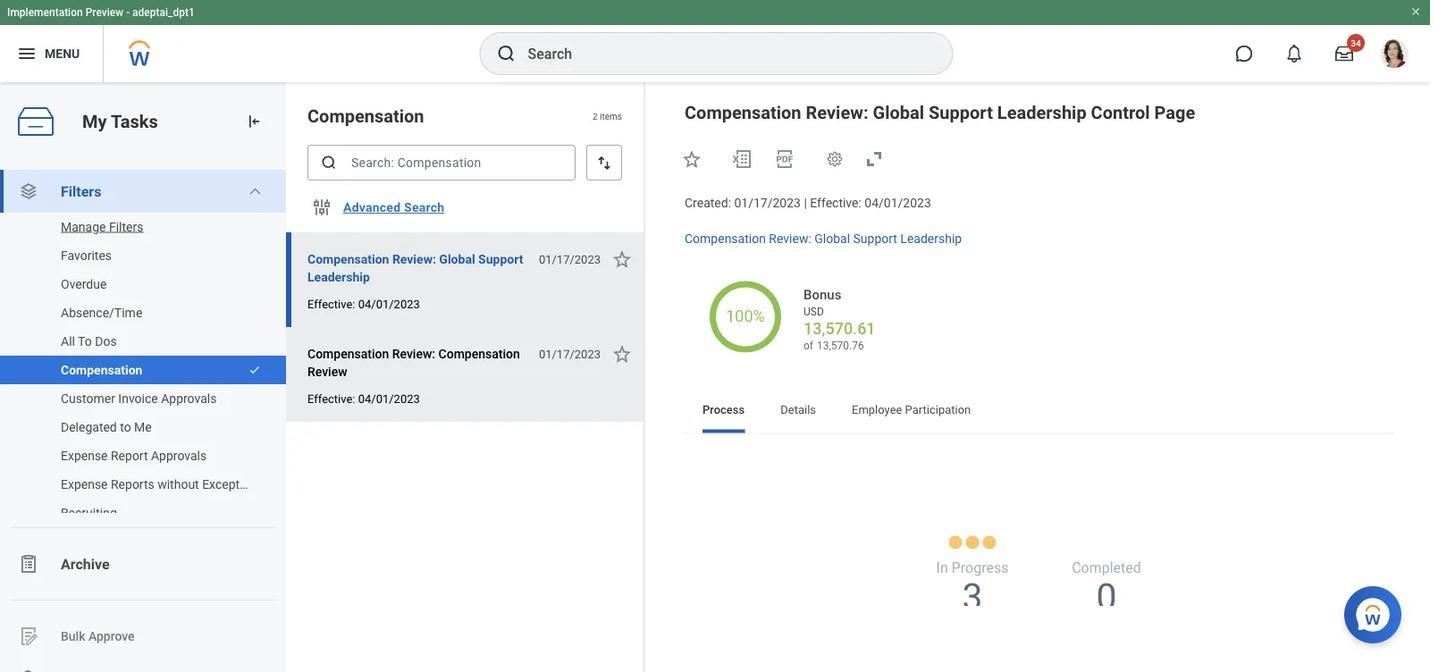 Task type: describe. For each thing, give the bounding box(es) containing it.
compensation review: global support leadership button
[[308, 249, 529, 288]]

delegated
[[61, 420, 117, 435]]

review: up gear icon on the right top of the page
[[806, 102, 869, 123]]

tab list containing process
[[685, 390, 1395, 433]]

review: down the |
[[769, 231, 812, 246]]

effective: for compensation review: global support leadership
[[308, 297, 355, 311]]

clipboard image
[[18, 554, 39, 575]]

items
[[600, 111, 622, 121]]

delegated to me button
[[0, 413, 268, 442]]

2 horizontal spatial global
[[873, 102, 925, 123]]

preview
[[86, 6, 124, 19]]

1 vertical spatial global
[[815, 231, 850, 246]]

perspective image
[[18, 181, 39, 202]]

approve
[[89, 629, 135, 644]]

1 vertical spatial leadership
[[901, 231, 962, 246]]

expense reports without exceptions button
[[0, 470, 268, 499]]

01/17/2023 for compensation review: global support leadership
[[539, 253, 601, 266]]

effective: 04/01/2023 for compensation review: compensation review
[[308, 392, 420, 406]]

bulk approve link
[[0, 615, 286, 658]]

effective: for compensation review: compensation review
[[308, 392, 355, 406]]

34
[[1351, 38, 1362, 48]]

without
[[158, 477, 199, 492]]

my tasks
[[82, 111, 158, 132]]

list containing manage filters
[[0, 213, 286, 528]]

list containing 3
[[703, 448, 1377, 626]]

item list element
[[286, 82, 646, 672]]

compensation inside button
[[61, 363, 143, 377]]

completed 0
[[1072, 560, 1142, 619]]

13,570.61
[[804, 319, 876, 338]]

my
[[82, 111, 107, 132]]

compensation review: global support leadership link
[[685, 228, 962, 246]]

manage filters
[[61, 220, 143, 234]]

bonus
[[804, 287, 842, 302]]

user plus image
[[18, 669, 39, 672]]

profile logan mcneil image
[[1381, 39, 1409, 72]]

manage
[[61, 220, 106, 234]]

archive button
[[0, 543, 286, 586]]

expense reports without exceptions
[[61, 477, 263, 492]]

absence/time
[[61, 305, 142, 320]]

customer
[[61, 391, 115, 406]]

compensation review: global support leadership inside button
[[308, 252, 524, 284]]

advanced
[[343, 200, 401, 215]]

process
[[703, 403, 745, 417]]

menu button
[[0, 25, 103, 82]]

check image
[[249, 364, 261, 376]]

global inside button
[[439, 252, 475, 266]]

sort image
[[596, 154, 613, 172]]

advanced search button
[[336, 190, 452, 225]]

in progress 3
[[937, 560, 1009, 619]]

chevron down image
[[248, 184, 262, 199]]

04/01/2023 for support
[[358, 297, 420, 311]]

recruiting
[[61, 506, 117, 520]]

gear image
[[826, 150, 844, 168]]

effective: 04/01/2023 for compensation review: global support leadership
[[308, 297, 420, 311]]

of
[[804, 339, 814, 352]]

close environment banner image
[[1411, 6, 1422, 17]]

expense for expense report approvals
[[61, 448, 108, 463]]

to
[[120, 420, 131, 435]]

0 vertical spatial leadership
[[998, 102, 1087, 123]]

review: inside compensation review: compensation review
[[392, 347, 436, 361]]

Search: Compensation text field
[[308, 145, 576, 181]]

bulk
[[61, 629, 85, 644]]

2 items
[[593, 111, 622, 121]]

advanced search
[[343, 200, 445, 215]]

01/17/2023 for compensation review: compensation review
[[539, 347, 601, 361]]

invoice
[[118, 391, 158, 406]]

transformation import image
[[245, 113, 263, 131]]

implementation
[[7, 6, 83, 19]]

delegated to me
[[61, 420, 152, 435]]

search
[[404, 200, 445, 215]]

created:
[[685, 196, 732, 211]]

to
[[78, 334, 92, 349]]

compensation review: global support leadership control page
[[685, 102, 1196, 123]]

expense for expense reports without exceptions
[[61, 477, 108, 492]]

Search Workday  search field
[[528, 34, 916, 73]]



Task type: vqa. For each thing, say whether or not it's contained in the screenshot.
%
no



Task type: locate. For each thing, give the bounding box(es) containing it.
0 vertical spatial expense
[[61, 448, 108, 463]]

3 list item
[[906, 559, 1040, 619]]

0 vertical spatial approvals
[[161, 391, 217, 406]]

approvals for expense report approvals
[[151, 448, 207, 463]]

expense up recruiting
[[61, 477, 108, 492]]

0 vertical spatial star image
[[681, 148, 703, 170]]

list containing filters
[[0, 69, 286, 672]]

manage filters button
[[0, 213, 268, 241]]

menu banner
[[0, 0, 1431, 82]]

1 horizontal spatial filters
[[109, 220, 143, 234]]

approvals inside expense report approvals button
[[151, 448, 207, 463]]

04/01/2023 down compensation review: compensation review
[[358, 392, 420, 406]]

0 horizontal spatial leadership
[[308, 270, 370, 284]]

1 horizontal spatial leadership
[[901, 231, 962, 246]]

2 expense from the top
[[61, 477, 108, 492]]

0 vertical spatial effective:
[[810, 196, 862, 211]]

1 effective: 04/01/2023 from the top
[[308, 297, 420, 311]]

1 vertical spatial effective: 04/01/2023
[[308, 392, 420, 406]]

0 vertical spatial 04/01/2023
[[865, 196, 932, 211]]

filters up manage
[[61, 183, 101, 200]]

0 vertical spatial global
[[873, 102, 925, 123]]

view printable version (pdf) image
[[774, 148, 796, 170]]

01/17/2023
[[735, 196, 801, 211], [539, 253, 601, 266], [539, 347, 601, 361]]

tab list
[[685, 390, 1395, 433]]

04/01/2023 for review
[[358, 392, 420, 406]]

archive
[[61, 556, 110, 573]]

in
[[937, 560, 949, 577]]

1 vertical spatial 01/17/2023
[[539, 253, 601, 266]]

compensation review: global support leadership down search
[[308, 252, 524, 284]]

filters inside filters dropdown button
[[61, 183, 101, 200]]

customer invoice approvals button
[[0, 385, 268, 413]]

filters
[[61, 183, 101, 200], [109, 220, 143, 234]]

0 horizontal spatial support
[[479, 252, 524, 266]]

star image
[[612, 249, 633, 270]]

review:
[[806, 102, 869, 123], [769, 231, 812, 246], [392, 252, 436, 266], [392, 347, 436, 361]]

control
[[1092, 102, 1150, 123]]

04/01/2023 down the fullscreen icon
[[865, 196, 932, 211]]

filters button
[[0, 170, 286, 213]]

support inside compensation review: global support leadership
[[479, 252, 524, 266]]

justify image
[[16, 43, 38, 64]]

1 vertical spatial star image
[[612, 343, 633, 365]]

details
[[781, 403, 816, 417]]

all
[[61, 334, 75, 349]]

effective: 04/01/2023 down review
[[308, 392, 420, 406]]

3 group
[[906, 448, 1040, 619]]

0 vertical spatial effective: 04/01/2023
[[308, 297, 420, 311]]

1 vertical spatial effective:
[[308, 297, 355, 311]]

effective: 04/01/2023
[[308, 297, 420, 311], [308, 392, 420, 406]]

1 vertical spatial support
[[854, 231, 898, 246]]

absence/time button
[[0, 299, 268, 327]]

page
[[1155, 102, 1196, 123]]

dos
[[95, 334, 117, 349]]

effective: up review
[[308, 297, 355, 311]]

inbox large image
[[1336, 45, 1354, 63]]

review: inside compensation review: global support leadership
[[392, 252, 436, 266]]

3
[[963, 576, 983, 619]]

recruiting button
[[0, 499, 268, 528]]

fullscreen image
[[864, 148, 885, 170]]

review: down compensation review: global support leadership button
[[392, 347, 436, 361]]

1 horizontal spatial compensation review: global support leadership
[[685, 231, 962, 246]]

34 button
[[1325, 34, 1366, 73]]

1 vertical spatial 04/01/2023
[[358, 297, 420, 311]]

2 effective: 04/01/2023 from the top
[[308, 392, 420, 406]]

approvals up without on the left bottom of the page
[[151, 448, 207, 463]]

expense report approvals button
[[0, 442, 268, 470]]

star image
[[681, 148, 703, 170], [612, 343, 633, 365]]

configure image
[[311, 197, 333, 218]]

1 vertical spatial compensation review: global support leadership
[[308, 252, 524, 284]]

0 vertical spatial support
[[929, 102, 993, 123]]

2
[[593, 111, 598, 121]]

compensation review: global support leadership down created: 01/17/2023 | effective: 04/01/2023
[[685, 231, 962, 246]]

all to dos button
[[0, 327, 268, 356]]

effective: 04/01/2023 down compensation review: global support leadership button
[[308, 297, 420, 311]]

me
[[134, 420, 152, 435]]

all to dos
[[61, 334, 117, 349]]

my tasks element
[[0, 69, 286, 672]]

effective: down review
[[308, 392, 355, 406]]

1 vertical spatial expense
[[61, 477, 108, 492]]

support
[[929, 102, 993, 123], [854, 231, 898, 246], [479, 252, 524, 266]]

adeptai_dpt1
[[132, 6, 195, 19]]

expense down delegated
[[61, 448, 108, 463]]

global down search
[[439, 252, 475, 266]]

leadership inside compensation review: global support leadership
[[308, 270, 370, 284]]

favorites button
[[0, 241, 268, 270]]

1 horizontal spatial global
[[815, 231, 850, 246]]

employee participation
[[852, 403, 971, 417]]

search image
[[320, 154, 338, 172]]

progress
[[952, 560, 1009, 577]]

bonus usd 13,570.61 of 13,570.76
[[804, 287, 876, 352]]

menu
[[45, 46, 80, 61]]

0 vertical spatial compensation review: global support leadership
[[685, 231, 962, 246]]

2 vertical spatial support
[[479, 252, 524, 266]]

1 vertical spatial approvals
[[151, 448, 207, 463]]

completed
[[1072, 560, 1142, 577]]

0 horizontal spatial global
[[439, 252, 475, 266]]

0 list item
[[1040, 559, 1174, 619]]

global down created: 01/17/2023 | effective: 04/01/2023
[[815, 231, 850, 246]]

filters inside manage filters button
[[109, 220, 143, 234]]

compensation review: global support leadership
[[685, 231, 962, 246], [308, 252, 524, 284]]

employee
[[852, 403, 903, 417]]

0
[[1097, 576, 1117, 619]]

global up the fullscreen icon
[[873, 102, 925, 123]]

2 vertical spatial 04/01/2023
[[358, 392, 420, 406]]

1 horizontal spatial star image
[[681, 148, 703, 170]]

0 horizontal spatial star image
[[612, 343, 633, 365]]

expense
[[61, 448, 108, 463], [61, 477, 108, 492]]

approvals inside customer invoice approvals button
[[161, 391, 217, 406]]

0 horizontal spatial filters
[[61, 183, 101, 200]]

approvals for customer invoice approvals
[[161, 391, 217, 406]]

overdue button
[[0, 270, 268, 299]]

report
[[111, 448, 148, 463]]

approvals
[[161, 391, 217, 406], [151, 448, 207, 463]]

0 vertical spatial 01/17/2023
[[735, 196, 801, 211]]

usd
[[804, 305, 824, 318]]

effective: right the |
[[810, 196, 862, 211]]

tasks
[[111, 111, 158, 132]]

rename image
[[18, 626, 39, 647]]

effective:
[[810, 196, 862, 211], [308, 297, 355, 311], [308, 392, 355, 406]]

leadership
[[998, 102, 1087, 123], [901, 231, 962, 246], [308, 270, 370, 284]]

star image inside item list element
[[612, 343, 633, 365]]

global
[[873, 102, 925, 123], [815, 231, 850, 246], [439, 252, 475, 266]]

customer invoice approvals
[[61, 391, 217, 406]]

search image
[[496, 43, 517, 64]]

overdue
[[61, 277, 107, 292]]

approvals right invoice
[[161, 391, 217, 406]]

favorites
[[61, 248, 112, 263]]

participation
[[906, 403, 971, 417]]

compensation review: compensation review button
[[308, 343, 529, 383]]

2 vertical spatial global
[[439, 252, 475, 266]]

expense report approvals
[[61, 448, 207, 463]]

reports
[[111, 477, 154, 492]]

04/01/2023 down compensation review: global support leadership button
[[358, 297, 420, 311]]

0 horizontal spatial compensation review: global support leadership
[[308, 252, 524, 284]]

100%
[[726, 307, 765, 326]]

|
[[804, 196, 807, 211]]

2 horizontal spatial leadership
[[998, 102, 1087, 123]]

exceptions
[[202, 477, 263, 492]]

filters up favorites button
[[109, 220, 143, 234]]

-
[[126, 6, 130, 19]]

2 vertical spatial 01/17/2023
[[539, 347, 601, 361]]

implementation preview -   adeptai_dpt1
[[7, 6, 195, 19]]

13,570.76
[[817, 339, 864, 352]]

review: down search
[[392, 252, 436, 266]]

04/01/2023
[[865, 196, 932, 211], [358, 297, 420, 311], [358, 392, 420, 406]]

list
[[0, 69, 286, 672], [0, 213, 286, 528], [703, 448, 1377, 626]]

1 expense from the top
[[61, 448, 108, 463]]

0 vertical spatial filters
[[61, 183, 101, 200]]

export to excel image
[[731, 148, 753, 170]]

compensation review: compensation review
[[308, 347, 520, 379]]

2 vertical spatial leadership
[[308, 270, 370, 284]]

review
[[308, 364, 347, 379]]

1 vertical spatial filters
[[109, 220, 143, 234]]

2 horizontal spatial support
[[929, 102, 993, 123]]

1 horizontal spatial support
[[854, 231, 898, 246]]

2 vertical spatial effective:
[[308, 392, 355, 406]]

compensation
[[685, 102, 802, 123], [308, 106, 424, 127], [685, 231, 766, 246], [308, 252, 389, 266], [308, 347, 389, 361], [439, 347, 520, 361], [61, 363, 143, 377]]

compensation button
[[0, 356, 240, 385]]

created: 01/17/2023 | effective: 04/01/2023
[[685, 196, 932, 211]]

notifications large image
[[1286, 45, 1304, 63]]

bulk approve
[[61, 629, 135, 644]]



